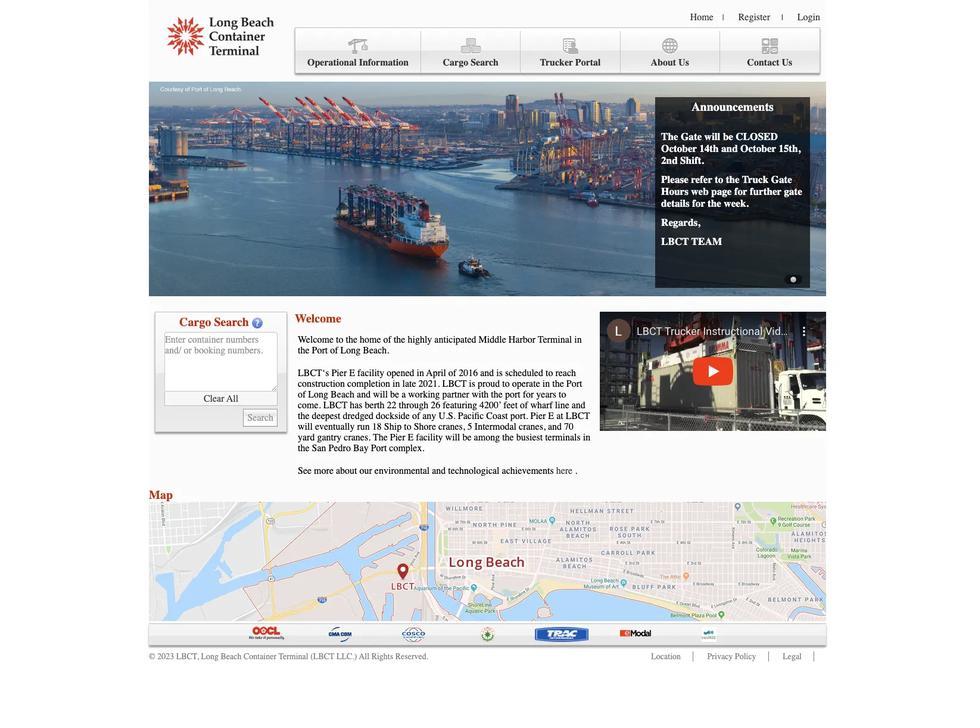 Task type: describe. For each thing, give the bounding box(es) containing it.
rights
[[372, 652, 394, 662]]

in left late
[[393, 379, 400, 389]]

the left the highly
[[394, 334, 406, 345]]

come.
[[298, 400, 321, 411]]

cargo inside menu bar
[[443, 57, 469, 68]]

1 horizontal spatial is
[[497, 368, 503, 379]]

contact
[[748, 57, 780, 68]]

about
[[651, 57, 677, 68]]

see
[[298, 466, 312, 476]]

2 horizontal spatial port
[[567, 379, 583, 389]]

week.
[[724, 197, 749, 209]]

1 cranes, from the left
[[439, 421, 465, 432]]

any
[[423, 411, 437, 421]]

2 october from the left
[[741, 142, 777, 154]]

cargo search link
[[422, 31, 521, 73]]

busiest
[[517, 432, 543, 443]]

terminals
[[546, 432, 581, 443]]

eventually
[[315, 421, 355, 432]]

of down lbct's
[[298, 389, 306, 400]]

26
[[431, 400, 441, 411]]

gate inside the gate will be closed october 14th and october 15th, 2nd shift.
[[681, 131, 702, 142]]

our
[[360, 466, 373, 476]]

technological
[[449, 466, 500, 476]]

clear all
[[204, 393, 239, 404]]

shift.
[[681, 154, 704, 166]]

menu bar containing operational information
[[295, 27, 821, 73]]

and left the 70
[[548, 421, 562, 432]]

achievements
[[502, 466, 554, 476]]

proud
[[478, 379, 500, 389]]

complex.
[[389, 443, 425, 454]]

map
[[149, 488, 173, 502]]

closed
[[736, 131, 778, 142]]

middle
[[479, 334, 507, 345]]

the left truck
[[727, 173, 740, 185]]

with
[[472, 389, 489, 400]]

1 october from the left
[[662, 142, 697, 154]]

operate
[[512, 379, 541, 389]]

gate inside please refer to the truck gate hours web page for further gate details for the week.
[[772, 173, 793, 185]]

the inside the gate will be closed october 14th and october 15th, 2nd shift.
[[662, 131, 679, 142]]

berth
[[365, 400, 385, 411]]

login link
[[798, 12, 821, 23]]

2 | from the left
[[782, 13, 784, 23]]

bay
[[353, 443, 369, 454]]

1 vertical spatial cargo search
[[179, 315, 249, 329]]

.
[[575, 466, 578, 476]]

1 | from the left
[[723, 13, 725, 23]]

long inside the welcome to the home of the highly anticipated middle harbor terminal in the port of long beach.
[[341, 345, 361, 356]]

will left 5
[[446, 432, 461, 443]]

trucker portal link
[[521, 31, 621, 73]]

coast
[[487, 411, 508, 421]]

22
[[387, 400, 397, 411]]

dockside
[[376, 411, 410, 421]]

the gate will be closed october 14th and october 15th, 2nd shift.
[[662, 131, 801, 166]]

a
[[402, 389, 406, 400]]

yard
[[298, 432, 315, 443]]

welcome for welcome
[[295, 312, 341, 325]]

hours
[[662, 185, 689, 197]]

2 vertical spatial long
[[201, 652, 219, 662]]

beach inside lbct's pier e facility opened in april of 2016 and is scheduled to reach construction completion in late 2021.  lbct is proud to operate in the port of long beach and will be a working partner with the port for years to come.  lbct has berth 22 through 26 featuring 4200' feet of wharf line and the deepest dredged dockside of any u.s. pacific coast port. pier e at lbct will eventually run 18 ship to shore cranes, 5 intermodal cranes, and 70 yard gantry cranes. the pier e facility will be among the busiest terminals in the san pedro bay port complex.
[[331, 389, 355, 400]]

in right the 70
[[583, 432, 591, 443]]

lbct down regards,​
[[662, 235, 690, 247]]

opened
[[387, 368, 415, 379]]

and up dredged
[[357, 389, 371, 400]]

(lbct
[[311, 652, 335, 662]]

gate
[[785, 185, 803, 197]]

shore
[[414, 421, 436, 432]]

cranes.
[[344, 432, 371, 443]]

privacy
[[708, 652, 733, 662]]

deepest
[[312, 411, 341, 421]]

regards,​
[[662, 216, 701, 228]]

contact us
[[748, 57, 793, 68]]

in right operate
[[543, 379, 550, 389]]

to inside please refer to the truck gate hours web page for further gate details for the week.
[[715, 173, 724, 185]]

will down come. on the bottom of page
[[298, 421, 313, 432]]

0 horizontal spatial pier
[[332, 368, 347, 379]]

long inside lbct's pier e facility opened in april of 2016 and is scheduled to reach construction completion in late 2021.  lbct is proud to operate in the port of long beach and will be a working partner with the port for years to come.  lbct has berth 22 through 26 featuring 4200' feet of wharf line and the deepest dredged dockside of any u.s. pacific coast port. pier e at lbct will eventually run 18 ship to shore cranes, 5 intermodal cranes, and 70 yard gantry cranes. the pier e facility will be among the busiest terminals in the san pedro bay port complex.
[[308, 389, 329, 400]]

1 vertical spatial pier
[[531, 411, 546, 421]]

completion
[[348, 379, 391, 389]]

privacy policy
[[708, 652, 757, 662]]

san
[[312, 443, 326, 454]]

u.s.
[[439, 411, 456, 421]]

here
[[557, 466, 573, 476]]

2 cranes, from the left
[[519, 421, 546, 432]]

5
[[468, 421, 473, 432]]

14th and
[[700, 142, 738, 154]]

lbct right at
[[566, 411, 590, 421]]

1 horizontal spatial all
[[359, 652, 370, 662]]

please refer to the truck gate hours web page for further gate details for the week.
[[662, 173, 803, 209]]

all inside button
[[227, 393, 239, 404]]

legal
[[783, 652, 802, 662]]

2 vertical spatial be
[[463, 432, 472, 443]]

at
[[557, 411, 564, 421]]

has
[[350, 400, 363, 411]]

trucker
[[540, 57, 573, 68]]

the right among
[[503, 432, 514, 443]]

Enter container numbers and/ or booking numbers. text field
[[165, 332, 278, 392]]

4200'
[[480, 400, 502, 411]]

intermodal
[[475, 421, 517, 432]]

1 horizontal spatial pier
[[390, 432, 406, 443]]

scheduled
[[505, 368, 544, 379]]

more
[[314, 466, 334, 476]]

in right late
[[417, 368, 424, 379]]

the left week.
[[708, 197, 722, 209]]

see more about our environmental and technological achievements here .
[[298, 466, 578, 476]]

login
[[798, 12, 821, 23]]

2023
[[157, 652, 174, 662]]

refer
[[692, 173, 713, 185]]

welcome to the home of the highly anticipated middle harbor terminal in the port of long beach.
[[298, 334, 582, 356]]

2016
[[459, 368, 478, 379]]



Task type: locate. For each thing, give the bounding box(es) containing it.
of left any
[[412, 411, 420, 421]]

container
[[244, 652, 277, 662]]

cranes, down wharf
[[519, 421, 546, 432]]

1 horizontal spatial for
[[693, 197, 706, 209]]

lbct's
[[298, 368, 329, 379]]

will left a
[[373, 389, 388, 400]]

page
[[712, 185, 732, 197]]

cargo search inside menu bar
[[443, 57, 499, 68]]

for right details
[[693, 197, 706, 209]]

lbct up the featuring
[[443, 379, 467, 389]]

to right years
[[559, 389, 567, 400]]

lbct left the has at the bottom of page
[[323, 400, 348, 411]]

welcome for welcome to the home of the highly anticipated middle harbor terminal in the port of long beach.
[[298, 334, 334, 345]]

run
[[357, 421, 370, 432]]

in up reach
[[575, 334, 582, 345]]

for inside lbct's pier e facility opened in april of 2016 and is scheduled to reach construction completion in late 2021.  lbct is proud to operate in the port of long beach and will be a working partner with the port for years to come.  lbct has berth 22 through 26 featuring 4200' feet of wharf line and the deepest dredged dockside of any u.s. pacific coast port. pier e at lbct will eventually run 18 ship to shore cranes, 5 intermodal cranes, and 70 yard gantry cranes. the pier e facility will be among the busiest terminals in the san pedro bay port complex.
[[523, 389, 534, 400]]

long right lbct,
[[201, 652, 219, 662]]

0 horizontal spatial october
[[662, 142, 697, 154]]

us for about us
[[679, 57, 690, 68]]

1 horizontal spatial terminal
[[538, 334, 572, 345]]

1 vertical spatial terminal
[[279, 652, 309, 662]]

clear all button
[[165, 392, 278, 406]]

1 vertical spatial welcome
[[298, 334, 334, 345]]

lbct team
[[662, 235, 723, 247]]

long left "beach."
[[341, 345, 361, 356]]

None submit
[[244, 409, 278, 427]]

1 horizontal spatial gate
[[772, 173, 793, 185]]

0 horizontal spatial all
[[227, 393, 239, 404]]

operational
[[308, 57, 357, 68]]

2 us from the left
[[782, 57, 793, 68]]

0 vertical spatial gate
[[681, 131, 702, 142]]

terminal inside the welcome to the home of the highly anticipated middle harbor terminal in the port of long beach.
[[538, 334, 572, 345]]

harbor
[[509, 334, 536, 345]]

1 vertical spatial all
[[359, 652, 370, 662]]

us for contact us
[[782, 57, 793, 68]]

facility down any
[[416, 432, 443, 443]]

1 vertical spatial cargo
[[179, 315, 211, 329]]

2 vertical spatial e
[[408, 432, 414, 443]]

0 horizontal spatial be
[[391, 389, 400, 400]]

2 horizontal spatial for
[[735, 185, 748, 197]]

1 horizontal spatial cargo search
[[443, 57, 499, 68]]

to left reach
[[546, 368, 553, 379]]

0 vertical spatial be
[[724, 131, 734, 142]]

late
[[403, 379, 416, 389]]

please
[[662, 173, 689, 185]]

2 horizontal spatial e
[[549, 411, 554, 421]]

policy
[[736, 652, 757, 662]]

register link
[[739, 12, 771, 23]]

gate up "shift."
[[681, 131, 702, 142]]

©
[[149, 652, 155, 662]]

be inside the gate will be closed october 14th and october 15th, 2nd shift.
[[724, 131, 734, 142]]

to right refer
[[715, 173, 724, 185]]

e left at
[[549, 411, 554, 421]]

1 vertical spatial facility
[[416, 432, 443, 443]]

for
[[735, 185, 748, 197], [693, 197, 706, 209], [523, 389, 534, 400]]

0 horizontal spatial the
[[373, 432, 388, 443]]

1 vertical spatial long
[[308, 389, 329, 400]]

and left the 'technological'
[[432, 466, 446, 476]]

© 2023 lbct, long beach container terminal (lbct llc.) all rights reserved.
[[149, 652, 429, 662]]

ship
[[384, 421, 402, 432]]

pier down dockside
[[390, 432, 406, 443]]

2 vertical spatial pier
[[390, 432, 406, 443]]

among
[[474, 432, 500, 443]]

0 horizontal spatial facility
[[358, 368, 385, 379]]

of up 'construction'
[[330, 345, 338, 356]]

0 vertical spatial welcome
[[295, 312, 341, 325]]

of left 2016 at the left bottom of page
[[449, 368, 457, 379]]

legal link
[[783, 652, 802, 662]]

all right the clear
[[227, 393, 239, 404]]

be left closed at the right top of page
[[724, 131, 734, 142]]

1 vertical spatial e
[[549, 411, 554, 421]]

through
[[399, 400, 429, 411]]

to
[[715, 173, 724, 185], [336, 334, 344, 345], [546, 368, 553, 379], [503, 379, 510, 389], [559, 389, 567, 400], [404, 421, 412, 432]]

0 vertical spatial pier
[[332, 368, 347, 379]]

is left scheduled
[[497, 368, 503, 379]]

april
[[427, 368, 446, 379]]

0 horizontal spatial terminal
[[279, 652, 309, 662]]

october up truck
[[741, 142, 777, 154]]

menu bar
[[295, 27, 821, 73]]

0 horizontal spatial port
[[312, 345, 328, 356]]

cranes,
[[439, 421, 465, 432], [519, 421, 546, 432]]

line
[[555, 400, 570, 411]]

the left san
[[298, 443, 310, 454]]

information
[[359, 57, 409, 68]]

will inside the gate will be closed october 14th and october 15th, 2nd shift.
[[705, 131, 721, 142]]

and
[[481, 368, 494, 379], [357, 389, 371, 400], [572, 400, 586, 411], [548, 421, 562, 432], [432, 466, 446, 476]]

october up the please
[[662, 142, 697, 154]]

0 vertical spatial e
[[349, 368, 355, 379]]

0 vertical spatial facility
[[358, 368, 385, 379]]

gate right truck
[[772, 173, 793, 185]]

0 horizontal spatial for
[[523, 389, 534, 400]]

search
[[471, 57, 499, 68], [214, 315, 249, 329]]

2 horizontal spatial be
[[724, 131, 734, 142]]

0 horizontal spatial beach
[[221, 652, 242, 662]]

1 vertical spatial gate
[[772, 173, 793, 185]]

0 vertical spatial the
[[662, 131, 679, 142]]

1 horizontal spatial search
[[471, 57, 499, 68]]

web
[[692, 185, 709, 197]]

1 horizontal spatial us
[[782, 57, 793, 68]]

1 horizontal spatial long
[[308, 389, 329, 400]]

1 us from the left
[[679, 57, 690, 68]]

details
[[662, 197, 690, 209]]

pacific
[[458, 411, 484, 421]]

beach
[[331, 389, 355, 400], [221, 652, 242, 662]]

terminal left (lbct
[[279, 652, 309, 662]]

the up yard
[[298, 411, 310, 421]]

port inside the welcome to the home of the highly anticipated middle harbor terminal in the port of long beach.
[[312, 345, 328, 356]]

be left among
[[463, 432, 472, 443]]

2nd
[[662, 154, 678, 166]]

pier right the port.
[[531, 411, 546, 421]]

1 horizontal spatial october
[[741, 142, 777, 154]]

lbct
[[662, 235, 690, 247], [443, 379, 467, 389], [323, 400, 348, 411], [566, 411, 590, 421]]

pier
[[332, 368, 347, 379], [531, 411, 546, 421], [390, 432, 406, 443]]

and right 2016 at the left bottom of page
[[481, 368, 494, 379]]

port up lbct's
[[312, 345, 328, 356]]

of
[[384, 334, 392, 345], [330, 345, 338, 356], [449, 368, 457, 379], [298, 389, 306, 400], [520, 400, 528, 411], [412, 411, 420, 421]]

1 vertical spatial be
[[391, 389, 400, 400]]

of right home
[[384, 334, 392, 345]]

home
[[691, 12, 714, 23]]

1 horizontal spatial port
[[371, 443, 387, 454]]

e up the has at the bottom of page
[[349, 368, 355, 379]]

long down lbct's
[[308, 389, 329, 400]]

to inside the welcome to the home of the highly anticipated middle harbor terminal in the port of long beach.
[[336, 334, 344, 345]]

will down announcements at the top right
[[705, 131, 721, 142]]

for right page
[[735, 185, 748, 197]]

the inside lbct's pier e facility opened in april of 2016 and is scheduled to reach construction completion in late 2021.  lbct is proud to operate in the port of long beach and will be a working partner with the port for years to come.  lbct has berth 22 through 26 featuring 4200' feet of wharf line and the deepest dredged dockside of any u.s. pacific coast port. pier e at lbct will eventually run 18 ship to shore cranes, 5 intermodal cranes, and 70 yard gantry cranes. the pier e facility will be among the busiest terminals in the san pedro bay port complex.
[[373, 432, 388, 443]]

team
[[692, 235, 723, 247]]

operational information
[[308, 57, 409, 68]]

and right line
[[572, 400, 586, 411]]

1 horizontal spatial e
[[408, 432, 414, 443]]

us right 'contact'
[[782, 57, 793, 68]]

dredged
[[343, 411, 374, 421]]

the left home
[[346, 334, 358, 345]]

in inside the welcome to the home of the highly anticipated middle harbor terminal in the port of long beach.
[[575, 334, 582, 345]]

beach left container
[[221, 652, 242, 662]]

port
[[505, 389, 521, 400]]

for right port
[[523, 389, 534, 400]]

cargo
[[443, 57, 469, 68], [179, 315, 211, 329]]

all right "llc.)"
[[359, 652, 370, 662]]

the left port
[[491, 389, 503, 400]]

facility
[[358, 368, 385, 379], [416, 432, 443, 443]]

cranes, left 5
[[439, 421, 465, 432]]

0 horizontal spatial cargo search
[[179, 315, 249, 329]]

0 vertical spatial terminal
[[538, 334, 572, 345]]

the up 2nd
[[662, 131, 679, 142]]

the up lbct's
[[298, 345, 310, 356]]

1 horizontal spatial beach
[[331, 389, 355, 400]]

0 horizontal spatial search
[[214, 315, 249, 329]]

1 vertical spatial search
[[214, 315, 249, 329]]

2 horizontal spatial pier
[[531, 411, 546, 421]]

the right run
[[373, 432, 388, 443]]

privacy policy link
[[708, 652, 757, 662]]

reserved.
[[396, 652, 429, 662]]

2 horizontal spatial long
[[341, 345, 361, 356]]

to right ship
[[404, 421, 412, 432]]

1 vertical spatial port
[[567, 379, 583, 389]]

welcome inside the welcome to the home of the highly anticipated middle harbor terminal in the port of long beach.
[[298, 334, 334, 345]]

0 vertical spatial all
[[227, 393, 239, 404]]

0 vertical spatial search
[[471, 57, 499, 68]]

contact us link
[[721, 31, 820, 73]]

e left 'shore'
[[408, 432, 414, 443]]

terminal right harbor
[[538, 334, 572, 345]]

0 horizontal spatial long
[[201, 652, 219, 662]]

of right feet
[[520, 400, 528, 411]]

port.
[[511, 411, 529, 421]]

port right bay
[[371, 443, 387, 454]]

be
[[724, 131, 734, 142], [391, 389, 400, 400], [463, 432, 472, 443]]

0 vertical spatial port
[[312, 345, 328, 356]]

the
[[727, 173, 740, 185], [708, 197, 722, 209], [346, 334, 358, 345], [394, 334, 406, 345], [298, 345, 310, 356], [553, 379, 564, 389], [491, 389, 503, 400], [298, 411, 310, 421], [503, 432, 514, 443], [298, 443, 310, 454]]

2 vertical spatial port
[[371, 443, 387, 454]]

port up line
[[567, 379, 583, 389]]

to right proud
[[503, 379, 510, 389]]

0 vertical spatial beach
[[331, 389, 355, 400]]

about us link
[[621, 31, 721, 73]]

1 horizontal spatial be
[[463, 432, 472, 443]]

working
[[409, 389, 440, 400]]

1 horizontal spatial cranes,
[[519, 421, 546, 432]]

1 horizontal spatial |
[[782, 13, 784, 23]]

construction
[[298, 379, 345, 389]]

about us
[[651, 57, 690, 68]]

| left the login on the top right
[[782, 13, 784, 23]]

pier right lbct's
[[332, 368, 347, 379]]

0 vertical spatial long
[[341, 345, 361, 356]]

e
[[349, 368, 355, 379], [549, 411, 554, 421], [408, 432, 414, 443]]

| right home link
[[723, 13, 725, 23]]

0 horizontal spatial cranes,
[[439, 421, 465, 432]]

in
[[575, 334, 582, 345], [417, 368, 424, 379], [393, 379, 400, 389], [543, 379, 550, 389], [583, 432, 591, 443]]

us
[[679, 57, 690, 68], [782, 57, 793, 68]]

lbct,
[[176, 652, 199, 662]]

location link
[[652, 652, 681, 662]]

0 horizontal spatial us
[[679, 57, 690, 68]]

facility down "beach."
[[358, 368, 385, 379]]

0 vertical spatial cargo
[[443, 57, 469, 68]]

to left home
[[336, 334, 344, 345]]

0 horizontal spatial cargo
[[179, 315, 211, 329]]

here link
[[557, 466, 573, 476]]

gantry
[[317, 432, 342, 443]]

2021.
[[419, 379, 440, 389]]

beach up dredged
[[331, 389, 355, 400]]

announcements
[[692, 100, 774, 114]]

the up line
[[553, 379, 564, 389]]

portal
[[576, 57, 601, 68]]

0 vertical spatial cargo search
[[443, 57, 499, 68]]

home
[[360, 334, 381, 345]]

1 vertical spatial the
[[373, 432, 388, 443]]

be left a
[[391, 389, 400, 400]]

0 horizontal spatial gate
[[681, 131, 702, 142]]

reach
[[556, 368, 576, 379]]

environmental
[[375, 466, 430, 476]]

terminal
[[538, 334, 572, 345], [279, 652, 309, 662]]

0 horizontal spatial e
[[349, 368, 355, 379]]

us right 'about'
[[679, 57, 690, 68]]

about
[[336, 466, 357, 476]]

1 horizontal spatial the
[[662, 131, 679, 142]]

is left proud
[[469, 379, 476, 389]]

0 horizontal spatial is
[[469, 379, 476, 389]]

0 horizontal spatial |
[[723, 13, 725, 23]]

1 horizontal spatial facility
[[416, 432, 443, 443]]

1 horizontal spatial cargo
[[443, 57, 469, 68]]

1 vertical spatial beach
[[221, 652, 242, 662]]



Task type: vqa. For each thing, say whether or not it's contained in the screenshot.
May inside the LBCT gathers and retains business information about you that may be linked to information we automatically collect only when you voluntarily submit such information. For example, if you choose to complete and submit the registration form, we will receive information such as your name, company name, company address, company phone number and your work e-mail address. This busi
no



